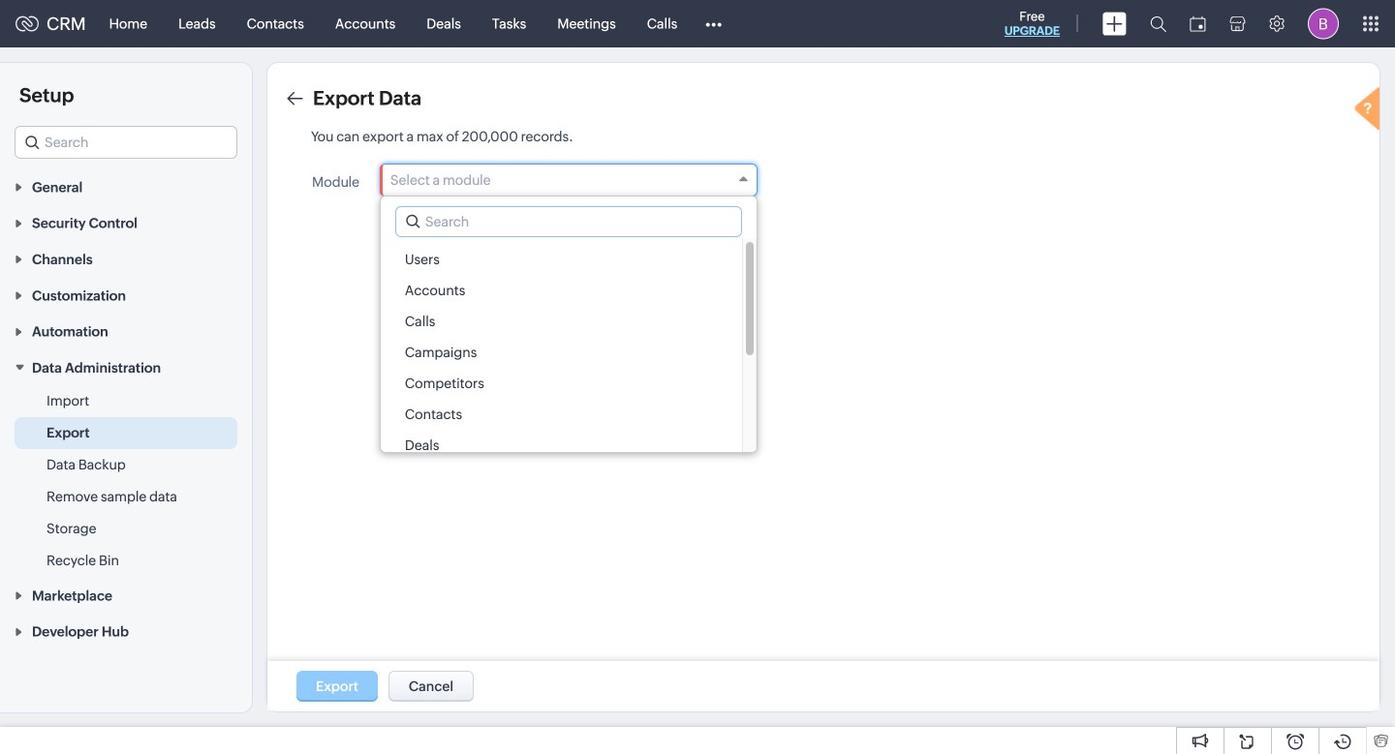 Task type: describe. For each thing, give the bounding box(es) containing it.
profile image
[[1308, 8, 1339, 39]]

create menu image
[[1103, 12, 1127, 35]]

Other Modules field
[[693, 8, 735, 39]]

search image
[[1150, 16, 1166, 32]]

Search text field
[[396, 207, 741, 236]]



Task type: vqa. For each thing, say whether or not it's contained in the screenshot.
SIZE image
no



Task type: locate. For each thing, give the bounding box(es) containing it.
None field
[[15, 126, 237, 159], [380, 164, 757, 197], [380, 164, 757, 197]]

profile element
[[1296, 0, 1351, 47]]

logo image
[[16, 16, 39, 31]]

help image
[[1351, 84, 1389, 137]]

list box
[[381, 239, 756, 461]]

Search text field
[[16, 127, 236, 158]]

none field search
[[15, 126, 237, 159]]

region
[[0, 386, 252, 577]]

calendar image
[[1190, 16, 1206, 31]]

search element
[[1138, 0, 1178, 47]]

create menu element
[[1091, 0, 1138, 47]]



